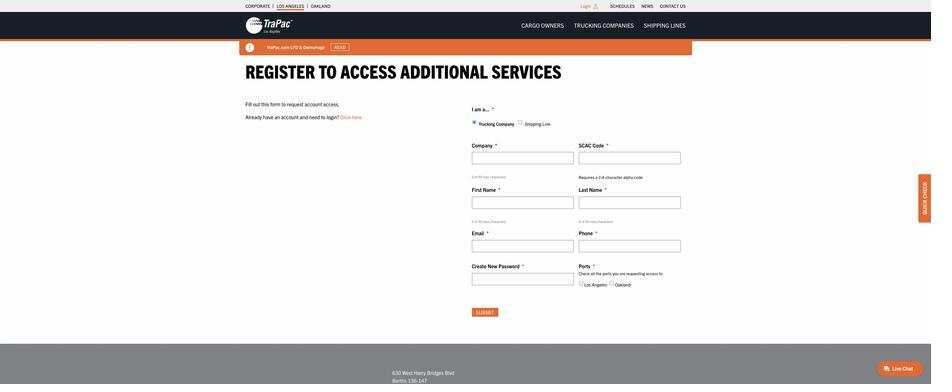 Task type: vqa. For each thing, say whether or not it's contained in the screenshot.
second 'Port' from the bottom
no



Task type: describe. For each thing, give the bounding box(es) containing it.
the
[[596, 271, 602, 276]]

already
[[246, 114, 262, 120]]

los angeles link
[[277, 2, 304, 10]]

login?
[[327, 114, 339, 120]]

0 horizontal spatial company
[[472, 142, 493, 148]]

services
[[492, 59, 562, 82]]

all
[[591, 271, 595, 276]]

1 horizontal spatial account
[[305, 101, 322, 107]]

630
[[393, 370, 401, 376]]

none password field inside register to access additional services main content
[[472, 273, 574, 285]]

scac
[[579, 142, 592, 148]]

* right first
[[499, 187, 501, 193]]

trucking for trucking company
[[479, 121, 495, 127]]

click here. link
[[340, 114, 363, 120]]

trapac.com lfd & demurrage
[[267, 44, 325, 50]]

shipping lines link
[[639, 19, 691, 32]]

Oakland checkbox
[[610, 281, 614, 285]]

am
[[475, 106, 481, 112]]

corporate link
[[246, 2, 270, 10]]

ports
[[603, 271, 612, 276]]

50 for last
[[585, 219, 589, 224]]

* inside ports * check all the ports you are requesting access to.
[[593, 263, 595, 269]]

Los Angeles checkbox
[[579, 281, 583, 285]]

schedules link
[[611, 2, 635, 10]]

* right a...
[[492, 106, 494, 112]]

los angeles image
[[246, 17, 293, 34]]

of for first
[[475, 219, 478, 224]]

banner containing cargo owners
[[0, 12, 932, 55]]

angeles inside 'link'
[[286, 3, 304, 9]]

characters for last name *
[[597, 219, 613, 224]]

last name *
[[579, 187, 607, 193]]

oakland link
[[311, 2, 331, 10]]

requires a 2-4 character alpha code
[[579, 175, 643, 180]]

read
[[335, 44, 346, 50]]

first
[[472, 187, 482, 193]]

contact us
[[660, 3, 686, 9]]

phone
[[579, 230, 593, 236]]

are
[[620, 271, 626, 276]]

characters for first name *
[[490, 219, 506, 224]]

line
[[543, 121, 551, 127]]

cargo
[[522, 22, 540, 29]]

a
[[596, 175, 598, 180]]

0 for last name
[[579, 219, 581, 224]]

shipping lines
[[644, 22, 686, 29]]

register to access additional services
[[246, 59, 562, 82]]

trapac.com
[[267, 44, 290, 50]]

Trucking Company radio
[[472, 120, 476, 124]]

4
[[602, 175, 605, 180]]

login
[[581, 3, 591, 9]]

shipping for shipping line
[[525, 121, 542, 127]]

contact us link
[[660, 2, 686, 10]]

trucking companies link
[[569, 19, 639, 32]]

shipping line
[[525, 121, 551, 127]]

email *
[[472, 230, 489, 236]]

access
[[646, 271, 658, 276]]

50 for company
[[478, 175, 482, 179]]

a...
[[483, 106, 490, 112]]

cargo owners
[[522, 22, 564, 29]]

50 for first
[[478, 219, 482, 224]]

schedules
[[611, 3, 635, 9]]

you
[[613, 271, 619, 276]]

register to access additional services main content
[[239, 59, 692, 325]]

los angeles inside register to access additional services main content
[[585, 282, 607, 288]]

click
[[340, 114, 351, 120]]

of for company
[[475, 175, 478, 179]]

an
[[275, 114, 280, 120]]

solid image
[[246, 43, 254, 52]]

footer containing 630 west harry bridges blvd
[[0, 344, 932, 384]]

light image
[[594, 4, 598, 9]]

i am a... *
[[472, 106, 494, 112]]

and
[[300, 114, 308, 120]]

shipping for shipping lines
[[644, 22, 670, 29]]

* right code
[[607, 142, 609, 148]]

0 of 50 max characters for last name
[[579, 219, 613, 224]]

max for last
[[590, 219, 596, 224]]

bridges
[[427, 370, 444, 376]]

owners
[[541, 22, 564, 29]]

out
[[253, 101, 260, 107]]

harry
[[414, 370, 426, 376]]

* down 'requires a 2-4 character alpha code'
[[605, 187, 607, 193]]

ports
[[579, 263, 591, 269]]

character
[[606, 175, 623, 180]]

contact
[[660, 3, 679, 9]]

0 of 50 max characters for company
[[472, 175, 506, 179]]

trucking company
[[479, 121, 514, 127]]

los inside register to access additional services main content
[[585, 282, 591, 288]]

0 vertical spatial company
[[496, 121, 514, 127]]

phone *
[[579, 230, 598, 236]]

check inside ports * check all the ports you are requesting access to.
[[579, 271, 590, 276]]

register
[[246, 59, 315, 82]]

angeles inside register to access additional services main content
[[592, 282, 607, 288]]

check inside 'link'
[[922, 182, 928, 198]]

quick check link
[[919, 174, 932, 223]]



Task type: locate. For each thing, give the bounding box(es) containing it.
oakland right oakland option
[[615, 282, 631, 288]]

max up phone * at the bottom right
[[590, 219, 596, 224]]

630 west harry bridges blvd berths 136-147
[[393, 370, 455, 384]]

0 for company
[[472, 175, 474, 179]]

0 horizontal spatial name
[[483, 187, 496, 193]]

max
[[483, 175, 490, 179], [483, 219, 490, 224], [590, 219, 596, 224]]

1 vertical spatial to
[[282, 101, 286, 107]]

0 horizontal spatial trucking
[[479, 121, 495, 127]]

additional
[[400, 59, 488, 82]]

max up the email *
[[483, 219, 490, 224]]

0 horizontal spatial check
[[579, 271, 590, 276]]

0 vertical spatial account
[[305, 101, 322, 107]]

need
[[309, 114, 320, 120]]

to.
[[659, 271, 664, 276]]

cargo owners link
[[517, 19, 569, 32]]

50 up phone * at the bottom right
[[585, 219, 589, 224]]

los up los angeles 'image'
[[277, 3, 285, 9]]

name for last name
[[589, 187, 602, 193]]

ports * check all the ports you are requesting access to.
[[579, 263, 664, 276]]

name for first name
[[483, 187, 496, 193]]

0 vertical spatial check
[[922, 182, 928, 198]]

trucking for trucking companies
[[574, 22, 602, 29]]

password
[[499, 263, 520, 269]]

company
[[496, 121, 514, 127], [472, 142, 493, 148]]

1 vertical spatial menu bar
[[517, 19, 691, 32]]

* right phone at right
[[596, 230, 598, 236]]

1 horizontal spatial oakland
[[615, 282, 631, 288]]

scac code *
[[579, 142, 609, 148]]

1 vertical spatial check
[[579, 271, 590, 276]]

of up email
[[475, 219, 478, 224]]

name right last
[[589, 187, 602, 193]]

to down read link
[[319, 59, 337, 82]]

50
[[478, 175, 482, 179], [478, 219, 482, 224], [585, 219, 589, 224]]

1 vertical spatial oakland
[[615, 282, 631, 288]]

0 up phone at right
[[579, 219, 581, 224]]

1 horizontal spatial los angeles
[[585, 282, 607, 288]]

lines
[[671, 22, 686, 29]]

2 name from the left
[[589, 187, 602, 193]]

1 vertical spatial account
[[281, 114, 299, 120]]

to right form
[[282, 101, 286, 107]]

i
[[472, 106, 474, 112]]

code
[[593, 142, 604, 148]]

1 horizontal spatial trucking
[[574, 22, 602, 29]]

form
[[270, 101, 280, 107]]

None submit
[[472, 308, 499, 317]]

shipping down "news" link
[[644, 22, 670, 29]]

account up need
[[305, 101, 322, 107]]

angeles down the
[[592, 282, 607, 288]]

trucking down login link
[[574, 22, 602, 29]]

* down trucking company
[[495, 142, 497, 148]]

shipping inside menu bar
[[644, 22, 670, 29]]

los angeles up los angeles 'image'
[[277, 3, 304, 9]]

shipping
[[644, 22, 670, 29], [525, 121, 542, 127]]

of for last
[[582, 219, 585, 224]]

berths
[[393, 378, 407, 384]]

create
[[472, 263, 487, 269]]

angeles left oakland link
[[286, 3, 304, 9]]

None password field
[[472, 273, 574, 285]]

blvd
[[445, 370, 455, 376]]

0 of 50 max characters up the email *
[[472, 219, 506, 224]]

0 vertical spatial los
[[277, 3, 285, 9]]

2-
[[599, 175, 602, 180]]

access.
[[323, 101, 340, 107]]

0 of 50 max characters up first name *
[[472, 175, 506, 179]]

1 horizontal spatial los
[[585, 282, 591, 288]]

0 horizontal spatial oakland
[[311, 3, 331, 9]]

1 name from the left
[[483, 187, 496, 193]]

0 horizontal spatial angeles
[[286, 3, 304, 9]]

1 vertical spatial shipping
[[525, 121, 542, 127]]

us
[[680, 3, 686, 9]]

name
[[483, 187, 496, 193], [589, 187, 602, 193]]

check
[[922, 182, 928, 198], [579, 271, 590, 276]]

0 up first
[[472, 175, 474, 179]]

0 vertical spatial los angeles
[[277, 3, 304, 9]]

1 horizontal spatial check
[[922, 182, 928, 198]]

0 horizontal spatial los
[[277, 3, 285, 9]]

footer
[[0, 344, 932, 384]]

0 horizontal spatial account
[[281, 114, 299, 120]]

fill out this form to request account access.
[[246, 101, 340, 107]]

requesting
[[627, 271, 645, 276]]

1 horizontal spatial angeles
[[592, 282, 607, 288]]

0
[[472, 175, 474, 179], [472, 219, 474, 224], [579, 219, 581, 224]]

trucking inside register to access additional services main content
[[479, 121, 495, 127]]

menu bar
[[607, 2, 689, 10], [517, 19, 691, 32]]

&
[[299, 44, 302, 50]]

company left shipping line radio
[[496, 121, 514, 127]]

None text field
[[472, 152, 574, 164], [579, 152, 681, 164], [472, 197, 574, 209], [579, 197, 681, 209], [472, 152, 574, 164], [579, 152, 681, 164], [472, 197, 574, 209], [579, 197, 681, 209]]

account
[[305, 101, 322, 107], [281, 114, 299, 120]]

max for first
[[483, 219, 490, 224]]

trucking companies
[[574, 22, 634, 29]]

1 vertical spatial los angeles
[[585, 282, 607, 288]]

oakland inside register to access additional services main content
[[615, 282, 631, 288]]

of up first
[[475, 175, 478, 179]]

name right first
[[483, 187, 496, 193]]

to right need
[[321, 114, 326, 120]]

angeles
[[286, 3, 304, 9], [592, 282, 607, 288]]

los angeles down all
[[585, 282, 607, 288]]

1 vertical spatial trucking
[[479, 121, 495, 127]]

los inside los angeles 'link'
[[277, 3, 285, 9]]

requires
[[579, 175, 595, 180]]

read link
[[331, 43, 349, 51]]

check down ports
[[579, 271, 590, 276]]

1 horizontal spatial company
[[496, 121, 514, 127]]

los right los angeles option
[[585, 282, 591, 288]]

fill
[[246, 101, 252, 107]]

check up quick
[[922, 182, 928, 198]]

0 vertical spatial trucking
[[574, 22, 602, 29]]

demurrage
[[303, 44, 325, 50]]

account right 'an'
[[281, 114, 299, 120]]

1 vertical spatial angeles
[[592, 282, 607, 288]]

1 horizontal spatial shipping
[[644, 22, 670, 29]]

email
[[472, 230, 484, 236]]

Shipping Line radio
[[518, 120, 523, 124]]

last
[[579, 187, 588, 193]]

1 vertical spatial company
[[472, 142, 493, 148]]

code
[[634, 175, 643, 180]]

trucking right trucking company radio
[[479, 121, 495, 127]]

0 of 50 max characters for first name
[[472, 219, 506, 224]]

147
[[419, 378, 427, 384]]

max up first name *
[[483, 175, 490, 179]]

alpha
[[624, 175, 633, 180]]

2 vertical spatial to
[[321, 114, 326, 120]]

max for company
[[483, 175, 490, 179]]

0 horizontal spatial los angeles
[[277, 3, 304, 9]]

los
[[277, 3, 285, 9], [585, 282, 591, 288]]

to
[[319, 59, 337, 82], [282, 101, 286, 107], [321, 114, 326, 120]]

0 vertical spatial shipping
[[644, 22, 670, 29]]

0 vertical spatial to
[[319, 59, 337, 82]]

shipping right shipping line radio
[[525, 121, 542, 127]]

characters for company *
[[490, 175, 506, 179]]

corporate
[[246, 3, 270, 9]]

* right password
[[522, 263, 524, 269]]

none submit inside register to access additional services main content
[[472, 308, 499, 317]]

0 for first name
[[472, 219, 474, 224]]

companies
[[603, 22, 634, 29]]

0 vertical spatial oakland
[[311, 3, 331, 9]]

1 vertical spatial los
[[585, 282, 591, 288]]

quick
[[922, 200, 928, 215]]

*
[[492, 106, 494, 112], [495, 142, 497, 148], [607, 142, 609, 148], [499, 187, 501, 193], [605, 187, 607, 193], [487, 230, 489, 236], [596, 230, 598, 236], [522, 263, 524, 269], [593, 263, 595, 269]]

oakland right los angeles 'link'
[[311, 3, 331, 9]]

menu bar containing cargo owners
[[517, 19, 691, 32]]

have
[[263, 114, 273, 120]]

* right email
[[487, 230, 489, 236]]

new
[[488, 263, 498, 269]]

trucking inside trucking companies link
[[574, 22, 602, 29]]

50 up first
[[478, 175, 482, 179]]

50 up the email *
[[478, 219, 482, 224]]

trucking
[[574, 22, 602, 29], [479, 121, 495, 127]]

this
[[261, 101, 269, 107]]

banner
[[0, 12, 932, 55]]

0 horizontal spatial shipping
[[525, 121, 542, 127]]

quick check
[[922, 182, 928, 215]]

None text field
[[472, 240, 574, 252], [579, 240, 681, 252], [472, 240, 574, 252], [579, 240, 681, 252]]

create new password *
[[472, 263, 524, 269]]

company down trucking company radio
[[472, 142, 493, 148]]

1 horizontal spatial name
[[589, 187, 602, 193]]

lfd
[[291, 44, 298, 50]]

of up phone at right
[[582, 219, 585, 224]]

access
[[341, 59, 397, 82]]

request
[[287, 101, 304, 107]]

shipping inside register to access additional services main content
[[525, 121, 542, 127]]

menu bar containing schedules
[[607, 2, 689, 10]]

first name *
[[472, 187, 501, 193]]

west
[[402, 370, 413, 376]]

news
[[642, 3, 654, 9]]

0 of 50 max characters up phone * at the bottom right
[[579, 219, 613, 224]]

0 vertical spatial menu bar
[[607, 2, 689, 10]]

* up all
[[593, 263, 595, 269]]

0 vertical spatial angeles
[[286, 3, 304, 9]]

here.
[[352, 114, 363, 120]]

0 up email
[[472, 219, 474, 224]]

0 of 50 max characters
[[472, 175, 506, 179], [472, 219, 506, 224], [579, 219, 613, 224]]

news link
[[642, 2, 654, 10]]

login link
[[581, 3, 591, 9]]



